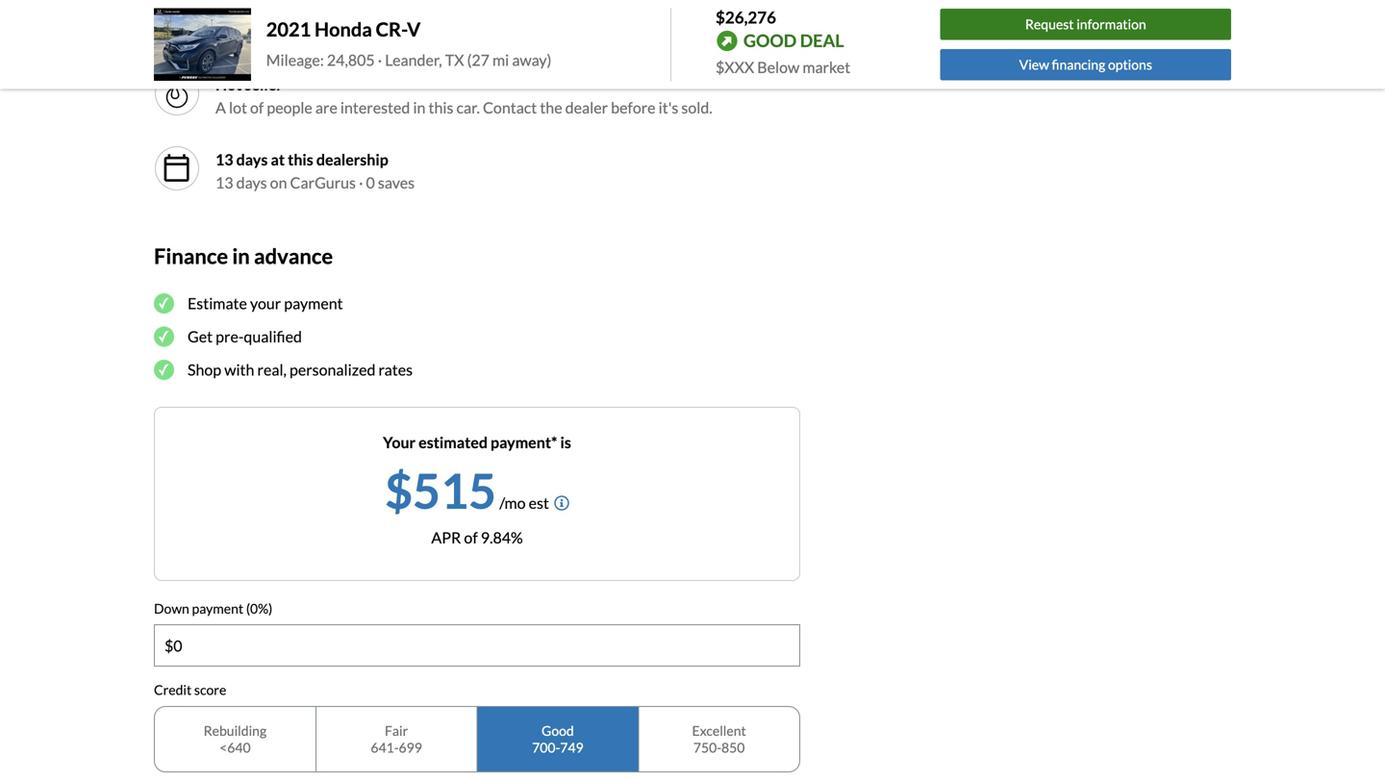 Task type: locate. For each thing, give the bounding box(es) containing it.
dealer up unable
[[236, 1, 279, 20]]

2021 honda cr-v image
[[154, 8, 251, 81]]

request information button
[[940, 9, 1231, 40]]

contact the dealer for pricing details.
[[154, 1, 402, 20]]

0 vertical spatial the
[[211, 1, 233, 20]]

to inside regulations cargurus is unable to show the exact imv or price history for this car
[[285, 24, 299, 43]]

the inside hot seller a lot of people are interested in this car. contact the dealer before it's sold.
[[540, 98, 562, 117]]

is
[[223, 24, 233, 43], [560, 433, 571, 451]]

1 vertical spatial in
[[232, 243, 250, 268]]

contact up hot seller icon
[[154, 1, 208, 20]]

excellent
[[692, 722, 746, 739]]

dealer left 'before'
[[565, 98, 608, 117]]

0 horizontal spatial is
[[223, 24, 233, 43]]

of up car
[[580, 1, 593, 20]]

payment
[[284, 294, 343, 312], [192, 600, 244, 616]]

to up or
[[436, 1, 451, 20]]

fair
[[385, 722, 408, 739]]

contact right car.
[[483, 98, 537, 117]]

texas
[[454, 1, 491, 20]]

(0%)
[[246, 600, 273, 616]]

2 horizontal spatial of
[[580, 1, 593, 20]]

13 days at this dealership image
[[154, 145, 200, 191]]

get pre-qualified
[[188, 327, 302, 346]]

for down due to texas department of motor vehicle
[[542, 24, 562, 43]]

view financing options
[[1019, 56, 1152, 73]]

1 horizontal spatial the
[[341, 24, 363, 43]]

1 vertical spatial 13
[[215, 173, 233, 192]]

0 horizontal spatial cargurus
[[154, 24, 220, 43]]

· inside 2021 honda cr-v mileage: 24,805 · leander, tx (27 mi away)
[[378, 50, 382, 69]]

0 vertical spatial in
[[413, 98, 426, 117]]

1 vertical spatial payment
[[192, 600, 244, 616]]

699
[[399, 739, 422, 755]]

$515 /mo est
[[385, 461, 549, 519]]

hot seller image
[[154, 70, 200, 116]]

of for department
[[580, 1, 593, 20]]

v
[[407, 18, 421, 41]]

qualified
[[244, 327, 302, 346]]

/mo
[[499, 493, 526, 512]]

0 vertical spatial cargurus
[[154, 24, 220, 43]]

1 vertical spatial the
[[341, 24, 363, 43]]

get
[[188, 327, 213, 346]]

this down texas department of motor vehicle link
[[565, 24, 590, 43]]

advance
[[254, 243, 333, 268]]

the down away)
[[540, 98, 562, 117]]

of
[[580, 1, 593, 20], [250, 98, 264, 117], [464, 528, 478, 547]]

0 horizontal spatial to
[[285, 24, 299, 43]]

1 horizontal spatial this
[[429, 98, 454, 117]]

rebuilding
[[204, 722, 267, 739]]

info circle image
[[554, 495, 569, 511]]

for left pricing
[[282, 1, 302, 20]]

for inside regulations cargurus is unable to show the exact imv or price history for this car
[[542, 24, 562, 43]]

view
[[1019, 56, 1049, 73]]

0 horizontal spatial in
[[232, 243, 250, 268]]

1 vertical spatial to
[[285, 24, 299, 43]]

cargurus
[[154, 24, 220, 43], [290, 173, 356, 192]]

in right interested
[[413, 98, 426, 117]]

pricing
[[305, 1, 351, 20]]

texas department of motor vehicle link
[[454, 1, 692, 20]]

personalized
[[290, 360, 376, 379]]

payment*
[[491, 433, 557, 451]]

down
[[154, 600, 189, 616]]

payment right 'your'
[[284, 294, 343, 312]]

days left at
[[236, 150, 268, 169]]

13 right 13 days at this dealership image
[[215, 173, 233, 192]]

dealer
[[236, 1, 279, 20], [565, 98, 608, 117]]

13 right 13 days at this dealership icon
[[215, 150, 233, 169]]

1 horizontal spatial in
[[413, 98, 426, 117]]

· inside 13 days at this dealership 13 days on cargurus · 0 saves
[[359, 173, 363, 192]]

motor
[[596, 1, 640, 20]]

good
[[744, 30, 797, 51]]

leander,
[[385, 50, 442, 69]]

to up mileage:
[[285, 24, 299, 43]]

of inside hot seller a lot of people are interested in this car. contact the dealer before it's sold.
[[250, 98, 264, 117]]

your
[[383, 433, 416, 451]]

2 horizontal spatial this
[[565, 24, 590, 43]]

fair 641-699
[[371, 722, 422, 755]]

dealer inside hot seller a lot of people are interested in this car. contact the dealer before it's sold.
[[565, 98, 608, 117]]

is left unable
[[223, 24, 233, 43]]

of right apr
[[464, 528, 478, 547]]

hot seller image
[[162, 78, 192, 109]]

0 vertical spatial 13
[[215, 150, 233, 169]]

0 horizontal spatial the
[[211, 1, 233, 20]]

1 horizontal spatial payment
[[284, 294, 343, 312]]

contact inside hot seller a lot of people are interested in this car. contact the dealer before it's sold.
[[483, 98, 537, 117]]

0 horizontal spatial of
[[250, 98, 264, 117]]

1 vertical spatial is
[[560, 433, 571, 451]]

seller
[[245, 75, 283, 94]]

2 vertical spatial this
[[288, 150, 313, 169]]

credit score
[[154, 682, 226, 698]]

in
[[413, 98, 426, 117], [232, 243, 250, 268]]

of right the lot
[[250, 98, 264, 117]]

0 vertical spatial is
[[223, 24, 233, 43]]

cr-
[[376, 18, 407, 41]]

Down payment (0%) text field
[[155, 625, 799, 666]]

the left 2021 at left
[[211, 1, 233, 20]]

0 horizontal spatial dealer
[[236, 1, 279, 20]]

hot seller a lot of people are interested in this car. contact the dealer before it's sold.
[[215, 75, 713, 117]]

0 vertical spatial payment
[[284, 294, 343, 312]]

cargurus down the dealership
[[290, 173, 356, 192]]

1 vertical spatial days
[[236, 173, 267, 192]]

deal
[[800, 30, 844, 51]]

(27
[[467, 50, 490, 69]]

0 vertical spatial for
[[282, 1, 302, 20]]

1 horizontal spatial for
[[542, 24, 562, 43]]

1 horizontal spatial dealer
[[565, 98, 608, 117]]

of for lot
[[250, 98, 264, 117]]

exact
[[366, 24, 402, 43]]

cargurus inside 13 days at this dealership 13 days on cargurus · 0 saves
[[290, 173, 356, 192]]

1 vertical spatial contact
[[483, 98, 537, 117]]

request information
[[1025, 16, 1146, 32]]

0 vertical spatial contact
[[154, 1, 208, 20]]

850
[[722, 739, 745, 755]]

1 horizontal spatial of
[[464, 528, 478, 547]]

2 vertical spatial the
[[540, 98, 562, 117]]

· down exact
[[378, 50, 382, 69]]

saves
[[378, 173, 415, 192]]

2021
[[266, 18, 311, 41]]

1 vertical spatial of
[[250, 98, 264, 117]]

1 vertical spatial for
[[542, 24, 562, 43]]

is right 'payment*'
[[560, 433, 571, 451]]

for
[[282, 1, 302, 20], [542, 24, 562, 43]]

13
[[215, 150, 233, 169], [215, 173, 233, 192]]

days left on
[[236, 173, 267, 192]]

2 horizontal spatial the
[[540, 98, 562, 117]]

score
[[194, 682, 226, 698]]

1 vertical spatial cargurus
[[290, 173, 356, 192]]

imv
[[405, 24, 434, 43]]

0 vertical spatial this
[[565, 24, 590, 43]]

payment left (0%)
[[192, 600, 244, 616]]

750-
[[693, 739, 722, 755]]

1 days from the top
[[236, 150, 268, 169]]

1 horizontal spatial contact
[[483, 98, 537, 117]]

this right at
[[288, 150, 313, 169]]

or
[[437, 24, 452, 43]]

0 vertical spatial dealer
[[236, 1, 279, 20]]

0 horizontal spatial contact
[[154, 1, 208, 20]]

the up 24,805
[[341, 24, 363, 43]]

· left '0'
[[359, 173, 363, 192]]

this left car.
[[429, 98, 454, 117]]

1 vertical spatial ·
[[359, 173, 363, 192]]

a
[[215, 98, 226, 117]]

13 days at this dealership 13 days on cargurus · 0 saves
[[215, 150, 415, 192]]

1 vertical spatial dealer
[[565, 98, 608, 117]]

mileage:
[[266, 50, 324, 69]]

0 horizontal spatial for
[[282, 1, 302, 20]]

cargurus up hot seller image
[[154, 24, 220, 43]]

1 horizontal spatial cargurus
[[290, 173, 356, 192]]

0 vertical spatial days
[[236, 150, 268, 169]]

view financing options button
[[940, 49, 1231, 80]]

car.
[[456, 98, 480, 117]]

0 horizontal spatial this
[[288, 150, 313, 169]]

apr
[[431, 528, 461, 547]]

0 vertical spatial of
[[580, 1, 593, 20]]

$xxx
[[716, 58, 754, 76]]

below
[[757, 58, 800, 76]]

0 vertical spatial ·
[[378, 50, 382, 69]]

est
[[529, 493, 549, 512]]

shop with real, personalized rates
[[188, 360, 413, 379]]

0 vertical spatial to
[[436, 1, 451, 20]]

0 horizontal spatial ·
[[359, 173, 363, 192]]

credit
[[154, 682, 192, 698]]

contact
[[154, 1, 208, 20], [483, 98, 537, 117]]

good 700-749
[[532, 722, 584, 755]]

$xxx below market
[[716, 58, 851, 76]]

0 horizontal spatial payment
[[192, 600, 244, 616]]

·
[[378, 50, 382, 69], [359, 173, 363, 192]]

it's
[[659, 98, 679, 117]]

1 vertical spatial this
[[429, 98, 454, 117]]

1 horizontal spatial ·
[[378, 50, 382, 69]]

this inside hot seller a lot of people are interested in this car. contact the dealer before it's sold.
[[429, 98, 454, 117]]

in right finance
[[232, 243, 250, 268]]



Task type: describe. For each thing, give the bounding box(es) containing it.
24,805
[[327, 50, 375, 69]]

before
[[611, 98, 656, 117]]

shop
[[188, 360, 221, 379]]

this inside 13 days at this dealership 13 days on cargurus · 0 saves
[[288, 150, 313, 169]]

1 13 from the top
[[215, 150, 233, 169]]

away)
[[512, 50, 552, 69]]

apr of 9.84%
[[431, 528, 523, 547]]

honda
[[315, 18, 372, 41]]

$515
[[385, 461, 496, 519]]

real,
[[257, 360, 287, 379]]

financing
[[1052, 56, 1106, 73]]

unable
[[236, 24, 282, 43]]

641-
[[371, 739, 399, 755]]

the inside regulations cargurus is unable to show the exact imv or price history for this car
[[341, 24, 363, 43]]

at
[[271, 150, 285, 169]]

<640
[[219, 739, 251, 755]]

tx
[[445, 50, 464, 69]]

due
[[405, 1, 433, 20]]

lot
[[229, 98, 247, 117]]

mi
[[493, 50, 509, 69]]

estimate your payment
[[188, 294, 343, 312]]

department
[[494, 1, 577, 20]]

down payment (0%)
[[154, 600, 273, 616]]

on
[[270, 173, 287, 192]]

13 days at this dealership image
[[162, 153, 192, 184]]

0
[[366, 173, 375, 192]]

pre-
[[216, 327, 244, 346]]

good deal
[[744, 30, 844, 51]]

is inside regulations cargurus is unable to show the exact imv or price history for this car
[[223, 24, 233, 43]]

car
[[593, 24, 614, 43]]

price
[[455, 24, 489, 43]]

information
[[1077, 16, 1146, 32]]

2 13 from the top
[[215, 173, 233, 192]]

history
[[492, 24, 540, 43]]

regulations cargurus is unable to show the exact imv or price history for this car
[[154, 1, 771, 43]]

vehicle
[[643, 1, 692, 20]]

show
[[302, 24, 338, 43]]

good
[[542, 722, 574, 739]]

9.84%
[[481, 528, 523, 547]]

request
[[1025, 16, 1074, 32]]

with
[[224, 360, 254, 379]]

2021 honda cr-v mileage: 24,805 · leander, tx (27 mi away)
[[266, 18, 552, 69]]

finance in advance
[[154, 243, 333, 268]]

this inside regulations cargurus is unable to show the exact imv or price history for this car
[[565, 24, 590, 43]]

finance
[[154, 243, 228, 268]]

749
[[560, 739, 584, 755]]

in inside hot seller a lot of people are interested in this car. contact the dealer before it's sold.
[[413, 98, 426, 117]]

estimate
[[188, 294, 247, 312]]

interested
[[340, 98, 410, 117]]

estimated
[[419, 433, 488, 451]]

are
[[315, 98, 338, 117]]

due to texas department of motor vehicle
[[405, 1, 692, 20]]

700-
[[532, 739, 560, 755]]

your estimated payment* is
[[383, 433, 571, 451]]

$26,276
[[716, 7, 776, 27]]

regulations
[[695, 1, 771, 20]]

hot
[[215, 75, 242, 94]]

sold.
[[681, 98, 713, 117]]

options
[[1108, 56, 1152, 73]]

cargurus inside regulations cargurus is unable to show the exact imv or price history for this car
[[154, 24, 220, 43]]

rates
[[379, 360, 413, 379]]

1 horizontal spatial to
[[436, 1, 451, 20]]

2 days from the top
[[236, 173, 267, 192]]

2 vertical spatial of
[[464, 528, 478, 547]]

market
[[803, 58, 851, 76]]

1 horizontal spatial is
[[560, 433, 571, 451]]



Task type: vqa. For each thing, say whether or not it's contained in the screenshot.
the topmost days
yes



